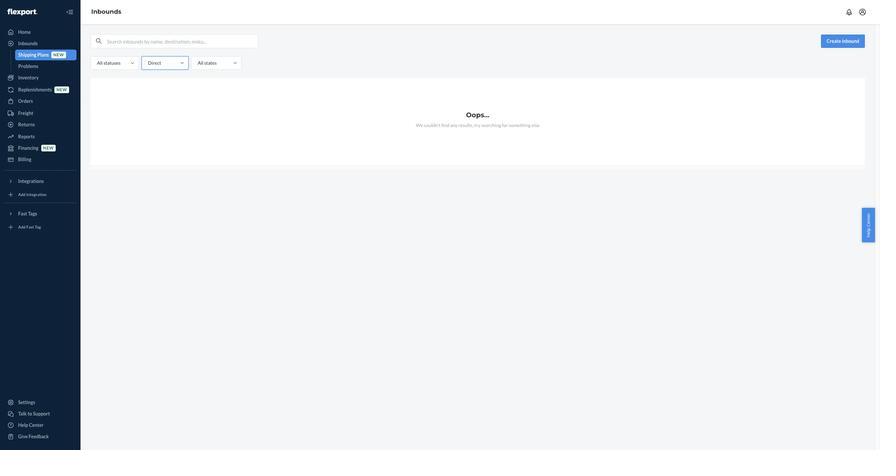 Task type: locate. For each thing, give the bounding box(es) containing it.
0 vertical spatial center
[[866, 213, 872, 227]]

0 horizontal spatial all
[[97, 60, 103, 66]]

2 vertical spatial new
[[43, 146, 54, 151]]

for
[[502, 122, 508, 128]]

problems link
[[15, 61, 77, 72]]

1 horizontal spatial all
[[198, 60, 203, 66]]

1 add from the top
[[18, 192, 26, 197]]

freight link
[[4, 108, 77, 119]]

reports link
[[4, 132, 77, 142]]

inbounds
[[91, 8, 121, 15], [18, 41, 38, 46]]

2 all from the left
[[198, 60, 203, 66]]

feedback
[[29, 434, 49, 440]]

1 vertical spatial help
[[18, 423, 28, 429]]

inbounds link
[[91, 8, 121, 15], [4, 38, 77, 49]]

0 vertical spatial add
[[18, 192, 26, 197]]

0 vertical spatial help
[[866, 228, 872, 238]]

0 vertical spatial fast
[[18, 211, 27, 217]]

add left integration
[[18, 192, 26, 197]]

0 vertical spatial inbounds
[[91, 8, 121, 15]]

new up the orders link
[[57, 87, 67, 92]]

settings
[[18, 400, 35, 406]]

new right plans
[[53, 52, 64, 58]]

talk to support
[[18, 411, 50, 417]]

to
[[28, 411, 32, 417]]

help center
[[866, 213, 872, 238], [18, 423, 44, 429]]

give feedback
[[18, 434, 49, 440]]

1 vertical spatial fast
[[26, 225, 34, 230]]

fast
[[18, 211, 27, 217], [26, 225, 34, 230]]

try
[[474, 122, 480, 128]]

1 horizontal spatial center
[[866, 213, 872, 227]]

all left statuses
[[97, 60, 103, 66]]

2 add from the top
[[18, 225, 26, 230]]

new for financing
[[43, 146, 54, 151]]

fast left tags
[[18, 211, 27, 217]]

0 vertical spatial new
[[53, 52, 64, 58]]

1 all from the left
[[97, 60, 103, 66]]

0 vertical spatial help center
[[866, 213, 872, 238]]

orders
[[18, 98, 33, 104]]

create inbound
[[827, 38, 859, 44]]

center inside button
[[866, 213, 872, 227]]

0 horizontal spatial center
[[29, 423, 44, 429]]

returns link
[[4, 119, 77, 130]]

1 horizontal spatial help center
[[866, 213, 872, 238]]

1 vertical spatial inbounds link
[[4, 38, 77, 49]]

inventory link
[[4, 72, 77, 83]]

shipping
[[18, 52, 36, 58]]

open account menu image
[[859, 8, 867, 16]]

oops... we couldn't find any results, try searching for something else
[[416, 111, 540, 128]]

help center button
[[862, 208, 875, 243]]

support
[[33, 411, 50, 417]]

1 vertical spatial center
[[29, 423, 44, 429]]

all left states
[[198, 60, 203, 66]]

give feedback button
[[4, 432, 77, 443]]

we
[[416, 122, 423, 128]]

0 vertical spatial inbounds link
[[91, 8, 121, 15]]

new for replenishments
[[57, 87, 67, 92]]

new down reports link
[[43, 146, 54, 151]]

all
[[97, 60, 103, 66], [198, 60, 203, 66]]

0 horizontal spatial help center
[[18, 423, 44, 429]]

replenishments
[[18, 87, 52, 93]]

fast inside add fast tag link
[[26, 225, 34, 230]]

create inbound button
[[821, 35, 865, 48]]

help
[[866, 228, 872, 238], [18, 423, 28, 429]]

center
[[866, 213, 872, 227], [29, 423, 44, 429]]

inventory
[[18, 75, 39, 81]]

financing
[[18, 145, 38, 151]]

talk
[[18, 411, 27, 417]]

1 vertical spatial inbounds
[[18, 41, 38, 46]]

help inside button
[[866, 228, 872, 238]]

1 horizontal spatial help
[[866, 228, 872, 238]]

0 horizontal spatial help
[[18, 423, 28, 429]]

integration
[[26, 192, 47, 197]]

Search inbounds by name, destination, msku... text field
[[107, 35, 258, 48]]

1 horizontal spatial inbounds
[[91, 8, 121, 15]]

1 vertical spatial add
[[18, 225, 26, 230]]

add down fast tags
[[18, 225, 26, 230]]

new for shipping plans
[[53, 52, 64, 58]]

inbound
[[842, 38, 859, 44]]

direct
[[148, 60, 161, 66]]

add for add integration
[[18, 192, 26, 197]]

new
[[53, 52, 64, 58], [57, 87, 67, 92], [43, 146, 54, 151]]

open notifications image
[[845, 8, 853, 16]]

oops...
[[466, 111, 490, 119]]

add
[[18, 192, 26, 197], [18, 225, 26, 230]]

fast left tag
[[26, 225, 34, 230]]

orders link
[[4, 96, 77, 107]]

1 vertical spatial help center
[[18, 423, 44, 429]]

1 vertical spatial new
[[57, 87, 67, 92]]

add integration
[[18, 192, 47, 197]]

0 horizontal spatial inbounds
[[18, 41, 38, 46]]

add fast tag
[[18, 225, 41, 230]]

reports
[[18, 134, 35, 140]]



Task type: describe. For each thing, give the bounding box(es) containing it.
plans
[[37, 52, 49, 58]]

give
[[18, 434, 28, 440]]

add fast tag link
[[4, 222, 77, 233]]

home
[[18, 29, 31, 35]]

close navigation image
[[66, 8, 74, 16]]

talk to support button
[[4, 409, 77, 420]]

all statuses
[[97, 60, 121, 66]]

find
[[441, 122, 449, 128]]

add for add fast tag
[[18, 225, 26, 230]]

1 horizontal spatial inbounds link
[[91, 8, 121, 15]]

flexport logo image
[[7, 9, 38, 15]]

integrations
[[18, 179, 44, 184]]

integrations button
[[4, 176, 77, 187]]

tags
[[28, 211, 37, 217]]

fast tags button
[[4, 209, 77, 219]]

all states
[[198, 60, 217, 66]]

problems
[[18, 63, 38, 69]]

states
[[204, 60, 217, 66]]

billing
[[18, 157, 31, 162]]

home link
[[4, 27, 77, 38]]

statuses
[[103, 60, 121, 66]]

something
[[509, 122, 531, 128]]

shipping plans
[[18, 52, 49, 58]]

tag
[[35, 225, 41, 230]]

all for all states
[[198, 60, 203, 66]]

couldn't
[[424, 122, 441, 128]]

any
[[450, 122, 458, 128]]

add integration link
[[4, 190, 77, 200]]

fast inside the "fast tags" dropdown button
[[18, 211, 27, 217]]

returns
[[18, 122, 35, 128]]

settings link
[[4, 398, 77, 408]]

results,
[[459, 122, 474, 128]]

fast tags
[[18, 211, 37, 217]]

0 horizontal spatial inbounds link
[[4, 38, 77, 49]]

create
[[827, 38, 841, 44]]

freight
[[18, 110, 33, 116]]

help center link
[[4, 420, 77, 431]]

help center inside button
[[866, 213, 872, 238]]

else
[[532, 122, 540, 128]]

searching
[[481, 122, 501, 128]]

billing link
[[4, 154, 77, 165]]

all for all statuses
[[97, 60, 103, 66]]



Task type: vqa. For each thing, say whether or not it's contained in the screenshot.
fill
no



